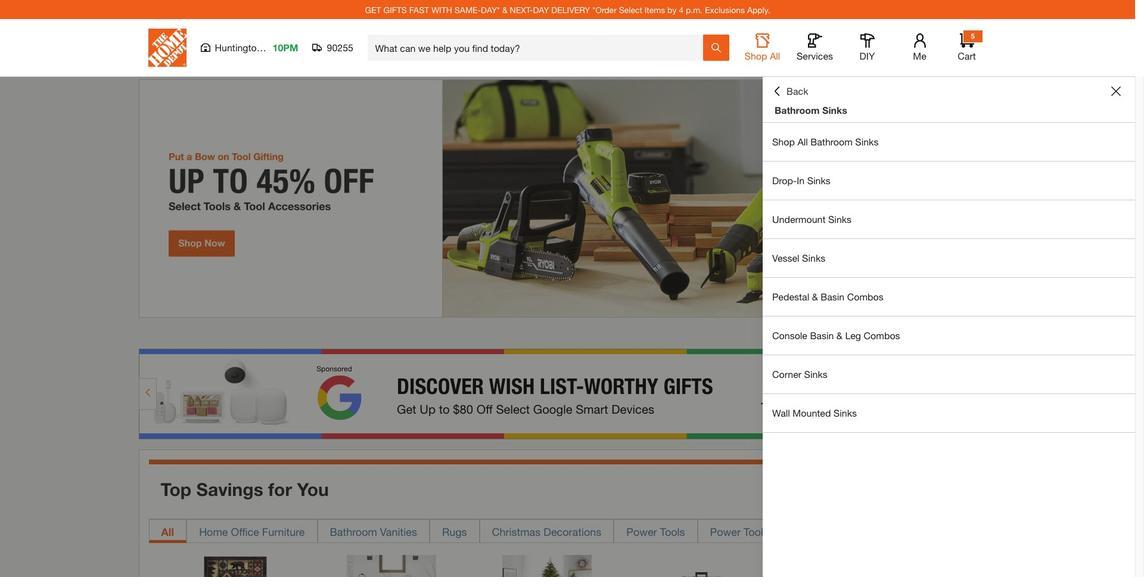 Task type: describe. For each thing, give the bounding box(es) containing it.
buffalo bear brown/red 5 ft. x 7 ft. indoor area rug image
[[191, 555, 281, 577]]

next-
[[510, 4, 533, 15]]

0 vertical spatial basin
[[821, 291, 845, 302]]

furniture
[[262, 525, 305, 538]]

pedestal
[[773, 291, 810, 302]]

select
[[619, 4, 643, 15]]

pedestal & basin combos link
[[763, 278, 1136, 316]]

office
[[231, 525, 259, 538]]

cart
[[958, 50, 976, 61]]

p.m.
[[686, 4, 703, 15]]

all inside button
[[161, 525, 174, 538]]

corner sinks link
[[763, 355, 1136, 394]]

back
[[787, 85, 809, 97]]

power tool accessories
[[710, 525, 825, 538]]

all for shop all
[[770, 50, 781, 61]]

services button
[[796, 33, 834, 62]]

pedestal & basin combos
[[773, 291, 884, 302]]

decorations
[[544, 525, 602, 538]]

drop-
[[773, 175, 797, 186]]

bathroom vanities
[[330, 525, 417, 538]]

vessel sinks link
[[763, 239, 1136, 277]]

diy button
[[849, 33, 887, 62]]

home
[[199, 525, 228, 538]]

shop all bathroom sinks link
[[763, 123, 1136, 161]]

power for power tool accessories
[[710, 525, 741, 538]]

undermount sinks link
[[763, 200, 1136, 238]]

bathroom for bathroom vanities
[[330, 525, 377, 538]]

home office furniture
[[199, 525, 305, 538]]

shop for shop all
[[745, 50, 768, 61]]

christmas decorations
[[492, 525, 602, 538]]

m18 fuel 18-v lithium-ion brushless cordless hammer drill and impact driver combo kit (2-tool) with router image
[[659, 555, 748, 577]]

back button
[[773, 85, 809, 97]]

all button
[[149, 519, 187, 543]]

huntington
[[215, 42, 262, 53]]

menu containing shop all bathroom sinks
[[763, 123, 1136, 433]]

90255 button
[[313, 42, 354, 54]]

shop all
[[745, 50, 781, 61]]

for
[[268, 479, 292, 500]]

undermount sinks
[[773, 213, 852, 225]]

same-
[[455, 4, 481, 15]]

rugs
[[442, 525, 467, 538]]

2 vertical spatial &
[[837, 330, 843, 341]]

accessories
[[767, 525, 825, 538]]

bathroom for bathroom sinks
[[775, 104, 820, 116]]

tools
[[660, 525, 685, 538]]

corner
[[773, 368, 802, 380]]

fast
[[410, 4, 429, 15]]

10pm
[[273, 42, 298, 53]]

home office furniture button
[[187, 519, 317, 543]]

shop all bathroom sinks
[[773, 136, 879, 147]]

*order
[[593, 4, 617, 15]]

savings
[[196, 479, 263, 500]]

me
[[914, 50, 927, 61]]

5
[[971, 32, 975, 41]]

shop all button
[[744, 33, 782, 62]]

with
[[432, 4, 452, 15]]

console
[[773, 330, 808, 341]]

sonoma 48 in. w x 22 in. d x 34 in. h single sink bath vanity in almond latte with carrara marble top image
[[347, 555, 436, 577]]

1 vertical spatial combos
[[864, 330, 901, 341]]

park
[[265, 42, 284, 53]]



Task type: vqa. For each thing, say whether or not it's contained in the screenshot.
history
no



Task type: locate. For each thing, give the bounding box(es) containing it.
bathroom left vanities
[[330, 525, 377, 538]]

0 horizontal spatial shop
[[745, 50, 768, 61]]

0 horizontal spatial all
[[161, 525, 174, 538]]

bathroom down bathroom sinks
[[811, 136, 853, 147]]

cart 5
[[958, 32, 976, 61]]

drawer close image
[[1112, 86, 1122, 96]]

tool
[[744, 525, 764, 538]]

0 vertical spatial combos
[[848, 291, 884, 302]]

bathroom sinks
[[775, 104, 848, 116]]

all
[[770, 50, 781, 61], [798, 136, 808, 147], [161, 525, 174, 538]]

gifts
[[384, 4, 407, 15]]

2 vertical spatial all
[[161, 525, 174, 538]]

1 vertical spatial &
[[812, 291, 818, 302]]

bathroom inside button
[[330, 525, 377, 538]]

1 vertical spatial shop
[[773, 136, 795, 147]]

power left tools
[[627, 525, 657, 538]]

power tools
[[627, 525, 685, 538]]

day*
[[481, 4, 500, 15]]

bathroom
[[775, 104, 820, 116], [811, 136, 853, 147], [330, 525, 377, 538]]

0 vertical spatial &
[[503, 4, 508, 15]]

vanities
[[380, 525, 417, 538]]

wall mounted sinks link
[[763, 394, 1136, 432]]

basin up console basin & leg combos
[[821, 291, 845, 302]]

the home depot logo image
[[148, 29, 186, 67]]

shop inside button
[[745, 50, 768, 61]]

1 horizontal spatial power
[[710, 525, 741, 538]]

& right the pedestal
[[812, 291, 818, 302]]

by
[[668, 4, 677, 15]]

2 vertical spatial bathroom
[[330, 525, 377, 538]]

all down bathroom sinks
[[798, 136, 808, 147]]

huntington park
[[215, 42, 284, 53]]

leg
[[846, 330, 862, 341]]

apply.
[[748, 4, 771, 15]]

combos right leg
[[864, 330, 901, 341]]

menu
[[763, 123, 1136, 433]]

rugs button
[[430, 519, 480, 543]]

mounted
[[793, 407, 831, 419]]

you
[[297, 479, 329, 500]]

items
[[645, 4, 666, 15]]

top savings for you
[[161, 479, 329, 500]]

1 vertical spatial all
[[798, 136, 808, 147]]

0 horizontal spatial power
[[627, 525, 657, 538]]

undermount
[[773, 213, 826, 225]]

all up back button
[[770, 50, 781, 61]]

& right day*
[[503, 4, 508, 15]]

What can we help you find today? search field
[[375, 35, 703, 60]]

0 horizontal spatial &
[[503, 4, 508, 15]]

drop-in sinks
[[773, 175, 831, 186]]

combos
[[848, 291, 884, 302], [864, 330, 901, 341]]

christmas
[[492, 525, 541, 538]]

1 vertical spatial bathroom
[[811, 136, 853, 147]]

0 vertical spatial bathroom
[[775, 104, 820, 116]]

&
[[503, 4, 508, 15], [812, 291, 818, 302], [837, 330, 843, 341]]

bathroom vanities button
[[317, 519, 430, 543]]

power left tool
[[710, 525, 741, 538]]

top
[[161, 479, 191, 500]]

power tool accessories button
[[698, 519, 837, 543]]

console basin & leg combos
[[773, 330, 901, 341]]

bathroom down back
[[775, 104, 820, 116]]

wall
[[773, 407, 791, 419]]

sinks inside 'link'
[[808, 175, 831, 186]]

get gifts fast with same-day* & next-day delivery *order select items by 4 p.m. exclusions apply.
[[365, 4, 771, 15]]

sinks
[[823, 104, 848, 116], [856, 136, 879, 147], [808, 175, 831, 186], [829, 213, 852, 225], [803, 252, 826, 264], [805, 368, 828, 380], [834, 407, 857, 419]]

90255
[[327, 42, 354, 53]]

services
[[797, 50, 834, 61]]

diy
[[860, 50, 876, 61]]

power
[[627, 525, 657, 538], [710, 525, 741, 538]]

exclusions
[[705, 4, 745, 15]]

vessel
[[773, 252, 800, 264]]

feedback link image
[[1129, 202, 1145, 266]]

in
[[797, 175, 805, 186]]

christmas decorations button
[[480, 519, 614, 543]]

1 power from the left
[[627, 525, 657, 538]]

power tools button
[[614, 519, 698, 543]]

0 vertical spatial all
[[770, 50, 781, 61]]

corner sinks
[[773, 368, 828, 380]]

basin left leg
[[811, 330, 834, 341]]

2 horizontal spatial all
[[798, 136, 808, 147]]

4
[[679, 4, 684, 15]]

& left leg
[[837, 330, 843, 341]]

0 vertical spatial shop
[[745, 50, 768, 61]]

all down 'top'
[[161, 525, 174, 538]]

me button
[[901, 33, 939, 62]]

wall mounted sinks
[[773, 407, 857, 419]]

6 ft. pre-lit green fir artificial christmas tree with 350 led lights 9 functional multi-color remote controller image
[[503, 555, 592, 577]]

power for power tools
[[627, 525, 657, 538]]

all for shop all bathroom sinks
[[798, 136, 808, 147]]

shop down apply.
[[745, 50, 768, 61]]

1 horizontal spatial &
[[812, 291, 818, 302]]

get
[[365, 4, 381, 15]]

vessel sinks
[[773, 252, 826, 264]]

all inside button
[[770, 50, 781, 61]]

shop
[[745, 50, 768, 61], [773, 136, 795, 147]]

1 horizontal spatial all
[[770, 50, 781, 61]]

combos up leg
[[848, 291, 884, 302]]

day
[[533, 4, 549, 15]]

2 horizontal spatial &
[[837, 330, 843, 341]]

1 horizontal spatial shop
[[773, 136, 795, 147]]

console basin & leg combos link
[[763, 317, 1136, 355]]

1 vertical spatial basin
[[811, 330, 834, 341]]

basin
[[821, 291, 845, 302], [811, 330, 834, 341]]

2 power from the left
[[710, 525, 741, 538]]

shop for shop all bathroom sinks
[[773, 136, 795, 147]]

shop up drop-
[[773, 136, 795, 147]]

img for put a bow on tool gifting up to 45% off select tools & tool accessories image
[[139, 79, 997, 318]]

drop-in sinks link
[[763, 162, 1136, 200]]

delivery
[[552, 4, 591, 15]]



